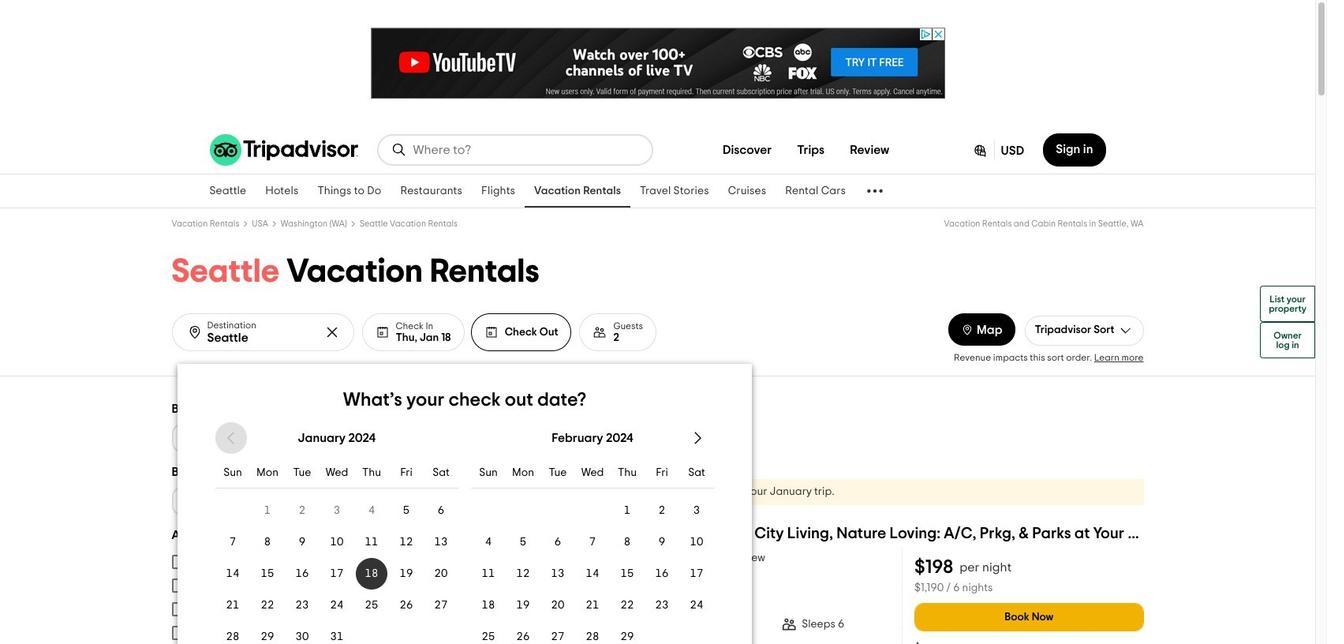 Task type: vqa. For each thing, say whether or not it's contained in the screenshot.
the Find flights
no



Task type: locate. For each thing, give the bounding box(es) containing it.
1 horizontal spatial grid
[[471, 418, 714, 644]]

2 group from the top
[[172, 465, 401, 515]]

2 row group from the left
[[471, 497, 714, 644]]

0 horizontal spatial row group
[[215, 497, 459, 644]]

row
[[215, 459, 459, 489], [471, 459, 714, 489], [215, 497, 459, 525], [471, 497, 714, 525], [215, 528, 459, 556], [471, 528, 714, 556], [215, 560, 459, 588], [471, 560, 714, 588], [215, 591, 459, 620], [471, 591, 714, 620], [215, 623, 459, 644], [471, 623, 714, 644]]

1 horizontal spatial search image
[[391, 142, 407, 158]]

row group
[[215, 497, 459, 644], [471, 497, 714, 644]]

group
[[172, 401, 401, 452], [172, 465, 401, 515], [172, 528, 401, 644]]

1 grid from the left
[[215, 418, 459, 644]]

grid
[[215, 418, 459, 644], [471, 418, 714, 644]]

2 vertical spatial group
[[172, 528, 401, 644]]

search image
[[391, 142, 407, 158], [187, 324, 202, 340]]

2 grid from the left
[[471, 418, 714, 644]]

1 horizontal spatial row group
[[471, 497, 714, 644]]

1 row group from the left
[[215, 497, 459, 644]]

menu
[[172, 550, 401, 644]]

previous month image
[[222, 429, 241, 448]]

1 vertical spatial group
[[172, 465, 401, 515]]

1 group from the top
[[172, 401, 401, 452]]

tripadvisor image
[[210, 134, 358, 166]]

west seattle city living, nature loving: a/c, prkg, & parks at your fingertips, vacation rental in seattle image
[[420, 525, 650, 644]]

0 vertical spatial search image
[[391, 142, 407, 158]]

1 vertical spatial search image
[[187, 324, 202, 340]]

None search field
[[379, 136, 652, 164]]

0 vertical spatial group
[[172, 401, 401, 452]]

advertisement region
[[371, 28, 945, 99]]

3 group from the top
[[172, 528, 401, 644]]

0 horizontal spatial grid
[[215, 418, 459, 644]]



Task type: describe. For each thing, give the bounding box(es) containing it.
Search search field
[[413, 143, 639, 157]]

next month image
[[689, 429, 708, 448]]

Search search field
[[207, 330, 312, 345]]

0 horizontal spatial search image
[[187, 324, 202, 340]]

clear image
[[324, 324, 340, 340]]



